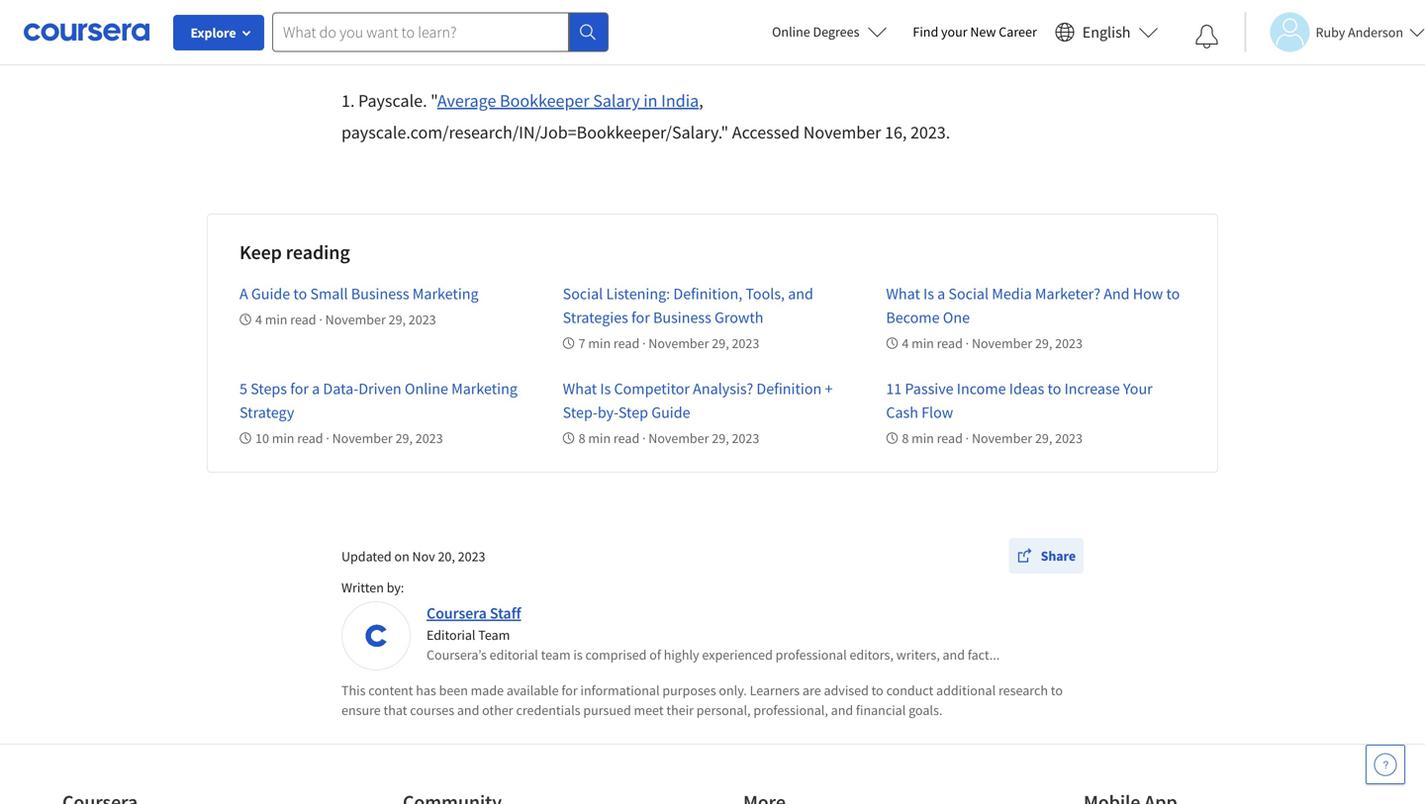 Task type: vqa. For each thing, say whether or not it's contained in the screenshot.


Task type: locate. For each thing, give the bounding box(es) containing it.
read for a
[[937, 335, 963, 352]]

·
[[319, 311, 323, 329], [643, 335, 646, 352], [966, 335, 969, 352], [326, 430, 329, 447], [643, 430, 646, 447], [966, 430, 969, 447]]

a left data-
[[312, 379, 320, 399]]

1 horizontal spatial guide
[[652, 403, 691, 423]]

2023 down '5 steps for a data-driven online marketing strategy' link
[[416, 430, 443, 447]]

11 passive income ideas to increase your cash flow
[[886, 379, 1153, 423]]

online right driven
[[405, 379, 448, 399]]

business up '7 min read · november 29, 2023'
[[653, 308, 712, 328]]

social inside what is a social media marketer? and how to become one
[[949, 284, 989, 304]]

november left the 16,
[[804, 121, 882, 144]]

0 vertical spatial for
[[632, 308, 650, 328]]

find your new career
[[913, 23, 1037, 41]]

1 vertical spatial 4
[[902, 335, 909, 352]]

2023 down 'analysis?'
[[732, 430, 760, 447]]

social up one
[[949, 284, 989, 304]]

2023 down marketer? on the top right of page
[[1055, 335, 1083, 352]]

0 vertical spatial 4 min read · november 29, 2023
[[255, 311, 436, 329]]

1 vertical spatial a
[[312, 379, 320, 399]]

for inside 5 steps for a data-driven online marketing strategy
[[290, 379, 309, 399]]

0 horizontal spatial 4
[[255, 311, 262, 329]]

ruby
[[1316, 23, 1346, 41]]

payscale.com/research/in/job=bookkeeper/salary."
[[342, 121, 729, 144]]

· down the income
[[966, 430, 969, 447]]

for for this
[[562, 682, 578, 700]]

ruby anderson button
[[1245, 12, 1426, 52]]

min down keep
[[265, 311, 288, 329]]

has
[[416, 682, 436, 700]]

november down 11 passive income ideas to increase your cash flow
[[972, 430, 1033, 447]]

what inside what is competitor analysis? definition + step-by-step guide
[[563, 379, 597, 399]]

and
[[788, 284, 814, 304], [943, 646, 965, 664], [457, 702, 480, 720], [831, 702, 854, 720]]

min down flow
[[912, 430, 934, 447]]

marketing
[[413, 284, 479, 304], [452, 379, 518, 399]]

, payscale.com/research/in/job=bookkeeper/salary." accessed november 16, 2023.
[[342, 90, 951, 144]]

online
[[772, 23, 811, 41], [405, 379, 448, 399]]

0 vertical spatial marketing
[[413, 284, 479, 304]]

0 horizontal spatial social
[[563, 284, 603, 304]]

november down '5 steps for a data-driven online marketing strategy' link
[[332, 430, 393, 447]]

8 min read · november 29, 2023 for step
[[579, 430, 760, 447]]

2023 down growth
[[732, 335, 760, 352]]

0 vertical spatial business
[[351, 284, 409, 304]]

is up by-
[[600, 379, 611, 399]]

guide down competitor
[[652, 403, 691, 423]]

8 down step-
[[579, 430, 586, 447]]

29, for data-
[[396, 430, 413, 447]]

increase
[[1065, 379, 1120, 399]]

read down "strategies"
[[614, 335, 640, 352]]

to right research
[[1051, 682, 1063, 700]]

· down step
[[643, 430, 646, 447]]

29, down what is a social media marketer? and how to become one
[[1035, 335, 1053, 352]]

min down by-
[[588, 430, 611, 447]]

november for social listening: definition, tools, and strategies for business growth
[[649, 335, 709, 352]]

november down social listening: definition, tools, and strategies for business growth
[[649, 335, 709, 352]]

min right 7
[[588, 335, 611, 352]]

a up one
[[938, 284, 946, 304]]

and left fact...
[[943, 646, 965, 664]]

a guide to small business marketing
[[240, 284, 479, 304]]

· down data-
[[326, 430, 329, 447]]

0 vertical spatial guide
[[251, 284, 290, 304]]

1 horizontal spatial 8 min read · november 29, 2023
[[902, 430, 1083, 447]]

0 horizontal spatial business
[[351, 284, 409, 304]]

additional
[[937, 682, 996, 700]]

is
[[574, 646, 583, 664]]

1 horizontal spatial is
[[924, 284, 935, 304]]

29,
[[389, 311, 406, 329], [712, 335, 729, 352], [1035, 335, 1053, 352], [396, 430, 413, 447], [712, 430, 729, 447], [1035, 430, 1053, 447]]

coursera staff link
[[427, 604, 521, 624]]

business
[[351, 284, 409, 304], [653, 308, 712, 328]]

what up become
[[886, 284, 921, 304]]

india
[[661, 90, 699, 112]]

coursera's
[[427, 646, 487, 664]]

min
[[265, 311, 288, 329], [588, 335, 611, 352], [912, 335, 934, 352], [272, 430, 294, 447], [588, 430, 611, 447], [912, 430, 934, 447]]

strategy
[[240, 403, 294, 423]]

1 vertical spatial 4 min read · november 29, 2023
[[902, 335, 1083, 352]]

professional,
[[754, 702, 828, 720]]

min for 11 passive income ideas to increase your cash flow
[[912, 430, 934, 447]]

salary
[[593, 90, 640, 112]]

0 horizontal spatial what
[[563, 379, 597, 399]]

29, down a guide to small business marketing link
[[389, 311, 406, 329]]

updated
[[342, 548, 392, 566]]

is up become
[[924, 284, 935, 304]]

29, down what is competitor analysis? definition + step-by-step guide
[[712, 430, 729, 447]]

0 vertical spatial a
[[938, 284, 946, 304]]

is inside what is competitor analysis? definition + step-by-step guide
[[600, 379, 611, 399]]

your
[[1123, 379, 1153, 399]]

29, for business
[[389, 311, 406, 329]]

1 vertical spatial for
[[290, 379, 309, 399]]

· for for
[[326, 430, 329, 447]]

2 social from the left
[[949, 284, 989, 304]]

guide right a
[[251, 284, 290, 304]]

4 for a guide to small business marketing
[[255, 311, 262, 329]]

29, down '5 steps for a data-driven online marketing strategy' link
[[396, 430, 413, 447]]

4 down keep
[[255, 311, 262, 329]]

what for what is competitor analysis? definition + step-by-step guide
[[563, 379, 597, 399]]

anderson
[[1348, 23, 1404, 41]]

1 vertical spatial business
[[653, 308, 712, 328]]

min down become
[[912, 335, 934, 352]]

english button
[[1047, 0, 1167, 64]]

read down step
[[614, 430, 640, 447]]

average
[[437, 90, 496, 112]]

comprised
[[586, 646, 647, 664]]

by-
[[598, 403, 619, 423]]

1 8 min read · november 29, 2023 from the left
[[579, 430, 760, 447]]

4 min read · november 29, 2023 for social
[[902, 335, 1083, 352]]

this content has been made available for informational purposes only. learners are advised to conduct additional research to ensure that courses and other credentials pursued meet their personal, professional, and financial goals.
[[342, 682, 1063, 720]]

8 down cash
[[902, 430, 909, 447]]

online left degrees
[[772, 23, 811, 41]]

is for a
[[924, 284, 935, 304]]

social inside social listening: definition, tools, and strategies for business growth
[[563, 284, 603, 304]]

4 min read · november 29, 2023 down a guide to small business marketing link
[[255, 311, 436, 329]]

fact...
[[968, 646, 1000, 664]]

2023 down a guide to small business marketing
[[409, 311, 436, 329]]

1 horizontal spatial for
[[562, 682, 578, 700]]

0 vertical spatial 4
[[255, 311, 262, 329]]

min for social listening: definition, tools, and strategies for business growth
[[588, 335, 611, 352]]

· for definition,
[[643, 335, 646, 352]]

their
[[667, 702, 694, 720]]

29, down growth
[[712, 335, 729, 352]]

1 horizontal spatial a
[[938, 284, 946, 304]]

november for what is competitor analysis? definition + step-by-step guide
[[649, 430, 709, 447]]

1 vertical spatial what
[[563, 379, 597, 399]]

· for competitor
[[643, 430, 646, 447]]

1 horizontal spatial what
[[886, 284, 921, 304]]

1 vertical spatial is
[[600, 379, 611, 399]]

personal,
[[697, 702, 751, 720]]

nov
[[412, 548, 435, 566]]

2023
[[409, 311, 436, 329], [732, 335, 760, 352], [1055, 335, 1083, 352], [416, 430, 443, 447], [732, 430, 760, 447], [1055, 430, 1083, 447], [458, 548, 486, 566]]

0 horizontal spatial online
[[405, 379, 448, 399]]

5 steps for a data-driven online marketing strategy link
[[240, 379, 518, 423]]

step
[[619, 403, 648, 423]]

goals.
[[909, 702, 943, 720]]

4
[[255, 311, 262, 329], [902, 335, 909, 352]]

1 social from the left
[[563, 284, 603, 304]]

online inside online degrees popup button
[[772, 23, 811, 41]]

team
[[541, 646, 571, 664]]

show notifications image
[[1195, 25, 1219, 49]]

16,
[[885, 121, 907, 144]]

driven
[[359, 379, 402, 399]]

social up "strategies"
[[563, 284, 603, 304]]

november inside , payscale.com/research/in/job=bookkeeper/salary." accessed november 16, 2023.
[[804, 121, 882, 144]]

0 vertical spatial what
[[886, 284, 921, 304]]

what inside what is a social media marketer? and how to become one
[[886, 284, 921, 304]]

what for what is a social media marketer? and how to become one
[[886, 284, 921, 304]]

0 vertical spatial is
[[924, 284, 935, 304]]

0 horizontal spatial a
[[312, 379, 320, 399]]

1 horizontal spatial business
[[653, 308, 712, 328]]

read down small
[[290, 311, 316, 329]]

november for a guide to small business marketing
[[325, 311, 386, 329]]

read for income
[[937, 430, 963, 447]]

· down small
[[319, 311, 323, 329]]

to right ideas
[[1048, 379, 1062, 399]]

2023 for and
[[732, 335, 760, 352]]

1 horizontal spatial online
[[772, 23, 811, 41]]

29, down 11 passive income ideas to increase your cash flow
[[1035, 430, 1053, 447]]

november down a guide to small business marketing link
[[325, 311, 386, 329]]

business right small
[[351, 284, 409, 304]]

4 for what is a social media marketer? and how to become one
[[902, 335, 909, 352]]

november down what is competitor analysis? definition + step-by-step guide
[[649, 430, 709, 447]]

growth
[[715, 308, 764, 328]]

1 vertical spatial online
[[405, 379, 448, 399]]

read right 10
[[297, 430, 323, 447]]

None search field
[[272, 12, 609, 52]]

degrees
[[813, 23, 860, 41]]

read for competitor
[[614, 430, 640, 447]]

guide
[[251, 284, 290, 304], [652, 403, 691, 423]]

0 horizontal spatial 4 min read · november 29, 2023
[[255, 311, 436, 329]]

4 min read · november 29, 2023
[[255, 311, 436, 329], [902, 335, 1083, 352]]

online degrees button
[[756, 10, 903, 53]]

what up step-
[[563, 379, 597, 399]]

1 vertical spatial guide
[[652, 403, 691, 423]]

staff
[[490, 604, 521, 624]]

1 8 from the left
[[579, 430, 586, 447]]

2 8 min read · november 29, 2023 from the left
[[902, 430, 1083, 447]]

2 vertical spatial for
[[562, 682, 578, 700]]

2023 for business
[[409, 311, 436, 329]]

what is a social media marketer? and how to become one
[[886, 284, 1180, 328]]

for inside social listening: definition, tools, and strategies for business growth
[[632, 308, 650, 328]]

article sources
[[342, 41, 489, 70]]

read for for
[[297, 430, 323, 447]]

0 horizontal spatial for
[[290, 379, 309, 399]]

find your new career link
[[903, 20, 1047, 45]]

8 for by-
[[579, 430, 586, 447]]

explore button
[[173, 15, 264, 50]]

one
[[943, 308, 970, 328]]

to inside what is a social media marketer? and how to become one
[[1167, 284, 1180, 304]]

· down one
[[966, 335, 969, 352]]

0 horizontal spatial 8
[[579, 430, 586, 447]]

1 horizontal spatial social
[[949, 284, 989, 304]]

1 horizontal spatial 4
[[902, 335, 909, 352]]

social listening: definition, tools, and strategies for business growth link
[[563, 284, 814, 328]]

2023 for definition
[[732, 430, 760, 447]]

· up competitor
[[643, 335, 646, 352]]

and inside the coursera staff editorial team coursera's editorial team is comprised of highly experienced professional editors, writers, and fact...
[[943, 646, 965, 664]]

29, for and
[[712, 335, 729, 352]]

read down flow
[[937, 430, 963, 447]]

payscale. " average bookkeeper salary in india
[[358, 90, 699, 112]]

0 vertical spatial online
[[772, 23, 811, 41]]

2 horizontal spatial for
[[632, 308, 650, 328]]

2 8 from the left
[[902, 430, 909, 447]]

is inside what is a social media marketer? and how to become one
[[924, 284, 935, 304]]

for up credentials
[[562, 682, 578, 700]]

8 min read · november 29, 2023 down 11 passive income ideas to increase your cash flow
[[902, 430, 1083, 447]]

0 horizontal spatial 8 min read · november 29, 2023
[[579, 430, 760, 447]]

for inside "this content has been made available for informational purposes only. learners are advised to conduct additional research to ensure that courses and other credentials pursued meet their personal, professional, and financial goals."
[[562, 682, 578, 700]]

november for what is a social media marketer? and how to become one
[[972, 335, 1033, 352]]

this
[[342, 682, 366, 700]]

1 horizontal spatial 8
[[902, 430, 909, 447]]

online degrees
[[772, 23, 860, 41]]

4 down become
[[902, 335, 909, 352]]

to up financial
[[872, 682, 884, 700]]

for down listening:
[[632, 308, 650, 328]]

29, for definition
[[712, 430, 729, 447]]

and right tools,
[[788, 284, 814, 304]]

income
[[957, 379, 1006, 399]]

november down the what is a social media marketer? and how to become one link
[[972, 335, 1033, 352]]

read down one
[[937, 335, 963, 352]]

a
[[938, 284, 946, 304], [312, 379, 320, 399]]

to right how
[[1167, 284, 1180, 304]]

november for 5 steps for a data-driven online marketing strategy
[[332, 430, 393, 447]]

to
[[293, 284, 307, 304], [1167, 284, 1180, 304], [1048, 379, 1062, 399], [872, 682, 884, 700], [1051, 682, 1063, 700]]

financial
[[856, 702, 906, 720]]

10 min read · november 29, 2023
[[255, 430, 443, 447]]

0 horizontal spatial is
[[600, 379, 611, 399]]

5
[[240, 379, 247, 399]]

1 vertical spatial marketing
[[452, 379, 518, 399]]

min right 10
[[272, 430, 294, 447]]

for right steps
[[290, 379, 309, 399]]

become
[[886, 308, 940, 328]]

8 min read · november 29, 2023 down step
[[579, 430, 760, 447]]

written by:
[[342, 579, 404, 597]]

2023 down increase on the right top of the page
[[1055, 430, 1083, 447]]

4 min read · november 29, 2023 down one
[[902, 335, 1083, 352]]

min for a guide to small business marketing
[[265, 311, 288, 329]]

2023 right 20,
[[458, 548, 486, 566]]

1 horizontal spatial 4 min read · november 29, 2023
[[902, 335, 1083, 352]]



Task type: describe. For each thing, give the bounding box(es) containing it.
cash
[[886, 403, 919, 423]]

career
[[999, 23, 1037, 41]]

7
[[579, 335, 586, 352]]

payscale.
[[358, 90, 427, 112]]

min for what is a social media marketer? and how to become one
[[912, 335, 934, 352]]

highly
[[664, 646, 699, 664]]

tools,
[[746, 284, 785, 304]]

competitor
[[614, 379, 690, 399]]

step-
[[563, 403, 598, 423]]

a
[[240, 284, 248, 304]]

coursera image
[[24, 16, 149, 48]]

29, for media
[[1035, 335, 1053, 352]]

a guide to small business marketing link
[[240, 284, 479, 304]]

8 for cash
[[902, 430, 909, 447]]

29, for to
[[1035, 430, 1053, 447]]

passive
[[905, 379, 954, 399]]

available
[[507, 682, 559, 700]]

What do you want to learn? text field
[[272, 12, 569, 52]]

marketer?
[[1035, 284, 1101, 304]]

been
[[439, 682, 468, 700]]

0 horizontal spatial guide
[[251, 284, 290, 304]]

5 steps for a data-driven online marketing strategy
[[240, 379, 518, 423]]

credentials
[[516, 702, 581, 720]]

keep
[[240, 240, 282, 265]]

analysis?
[[693, 379, 754, 399]]

read for to
[[290, 311, 316, 329]]

explore
[[191, 24, 236, 42]]

find
[[913, 23, 939, 41]]

new
[[971, 23, 996, 41]]

research
[[999, 682, 1048, 700]]

coursera staff image
[[345, 605, 408, 668]]

10
[[255, 430, 269, 447]]

ruby anderson
[[1316, 23, 1404, 41]]

business inside social listening: definition, tools, and strategies for business growth
[[653, 308, 712, 328]]

steps
[[251, 379, 287, 399]]

meet
[[634, 702, 664, 720]]

a inside what is a social media marketer? and how to become one
[[938, 284, 946, 304]]

2023 for data-
[[416, 430, 443, 447]]

ensure
[[342, 702, 381, 720]]

purposes
[[663, 682, 716, 700]]

data-
[[323, 379, 359, 399]]

your
[[942, 23, 968, 41]]

are
[[803, 682, 821, 700]]

min for what is competitor analysis? definition + step-by-step guide
[[588, 430, 611, 447]]

made
[[471, 682, 504, 700]]

20,
[[438, 548, 455, 566]]

pursued
[[583, 702, 631, 720]]

what is competitor analysis? definition + step-by-step guide link
[[563, 379, 833, 423]]

online inside 5 steps for a data-driven online marketing strategy
[[405, 379, 448, 399]]

for for social
[[632, 308, 650, 328]]

8 min read · november 29, 2023 for flow
[[902, 430, 1083, 447]]

keep reading
[[240, 240, 350, 265]]

small
[[310, 284, 348, 304]]

and down been
[[457, 702, 480, 720]]

11 passive income ideas to increase your cash flow link
[[886, 379, 1153, 423]]

7 min read · november 29, 2023
[[579, 335, 760, 352]]

strategies
[[563, 308, 629, 328]]

november for 11 passive income ideas to increase your cash flow
[[972, 430, 1033, 447]]

read for definition,
[[614, 335, 640, 352]]

definition,
[[674, 284, 743, 304]]

editors,
[[850, 646, 894, 664]]

courses
[[410, 702, 454, 720]]

2023 for media
[[1055, 335, 1083, 352]]

share
[[1041, 547, 1076, 565]]

4 min read · november 29, 2023 for small
[[255, 311, 436, 329]]

guide inside what is competitor analysis? definition + step-by-step guide
[[652, 403, 691, 423]]

listening:
[[606, 284, 670, 304]]

and down advised
[[831, 702, 854, 720]]

definition
[[757, 379, 822, 399]]

editorial
[[490, 646, 538, 664]]

flow
[[922, 403, 954, 423]]

article
[[342, 41, 407, 70]]

a inside 5 steps for a data-driven online marketing strategy
[[312, 379, 320, 399]]

"
[[431, 90, 437, 112]]

on
[[394, 548, 410, 566]]

social listening: definition, tools, and strategies for business growth
[[563, 284, 814, 328]]

to inside 11 passive income ideas to increase your cash flow
[[1048, 379, 1062, 399]]

,
[[699, 90, 704, 112]]

bookkeeper
[[500, 90, 590, 112]]

writers,
[[897, 646, 940, 664]]

help center image
[[1374, 753, 1398, 777]]

written
[[342, 579, 384, 597]]

marketing inside 5 steps for a data-driven online marketing strategy
[[452, 379, 518, 399]]

what is competitor analysis? definition + step-by-step guide
[[563, 379, 833, 423]]

media
[[992, 284, 1032, 304]]

by:
[[387, 579, 404, 597]]

how
[[1133, 284, 1164, 304]]

sources
[[412, 41, 489, 70]]

+
[[825, 379, 833, 399]]

is for competitor
[[600, 379, 611, 399]]

min for 5 steps for a data-driven online marketing strategy
[[272, 430, 294, 447]]

coursera
[[427, 604, 487, 624]]

that
[[384, 702, 407, 720]]

· for a
[[966, 335, 969, 352]]

to left small
[[293, 284, 307, 304]]

what is a social media marketer? and how to become one link
[[886, 284, 1180, 328]]

2023 for to
[[1055, 430, 1083, 447]]

updated on nov 20, 2023
[[342, 548, 486, 566]]

informational
[[581, 682, 660, 700]]

and inside social listening: definition, tools, and strategies for business growth
[[788, 284, 814, 304]]

· for to
[[319, 311, 323, 329]]

· for income
[[966, 430, 969, 447]]

coursera staff editorial team coursera's editorial team is comprised of highly experienced professional editors, writers, and fact...
[[427, 604, 1000, 664]]

average bookkeeper salary in india link
[[437, 90, 699, 112]]

advised
[[824, 682, 869, 700]]

conduct
[[887, 682, 934, 700]]

ideas
[[1010, 379, 1045, 399]]



